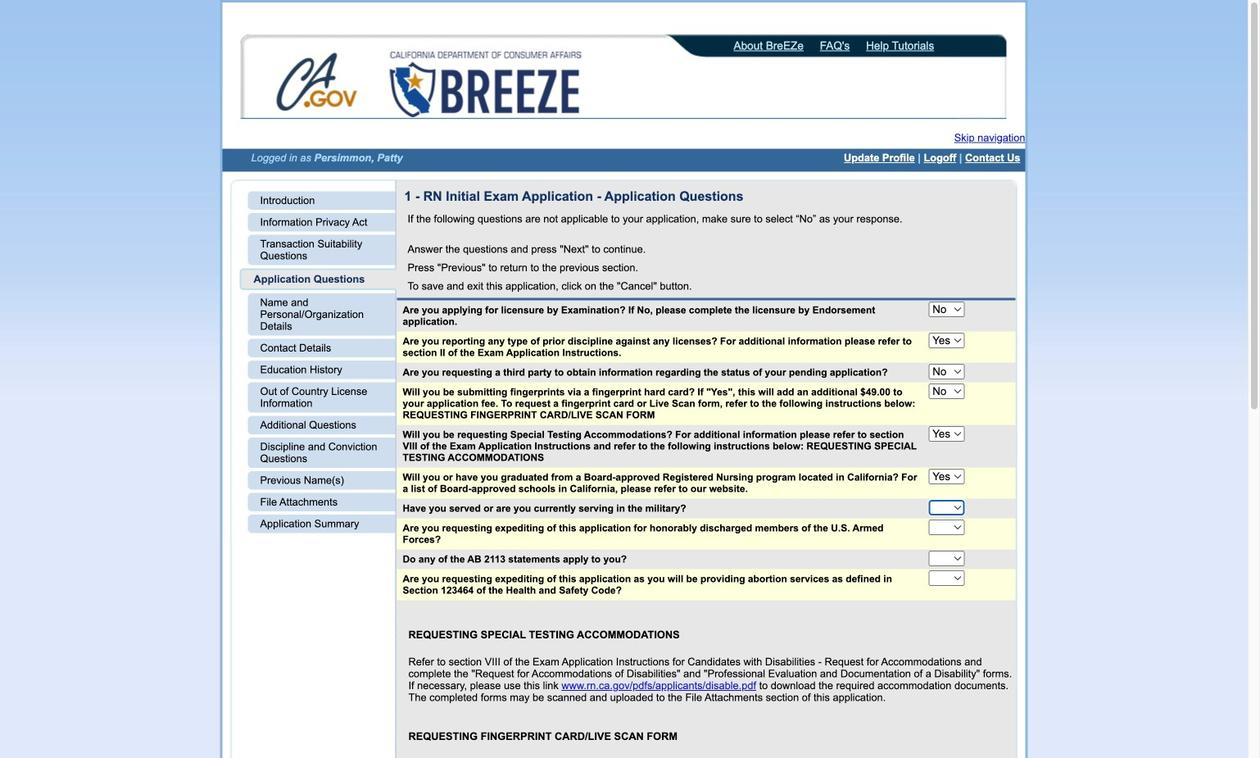 Task type: vqa. For each thing, say whether or not it's contained in the screenshot.
ca.gov image
yes



Task type: locate. For each thing, give the bounding box(es) containing it.
state of california breeze image
[[386, 52, 585, 117]]

ca.gov image
[[276, 52, 359, 116]]



